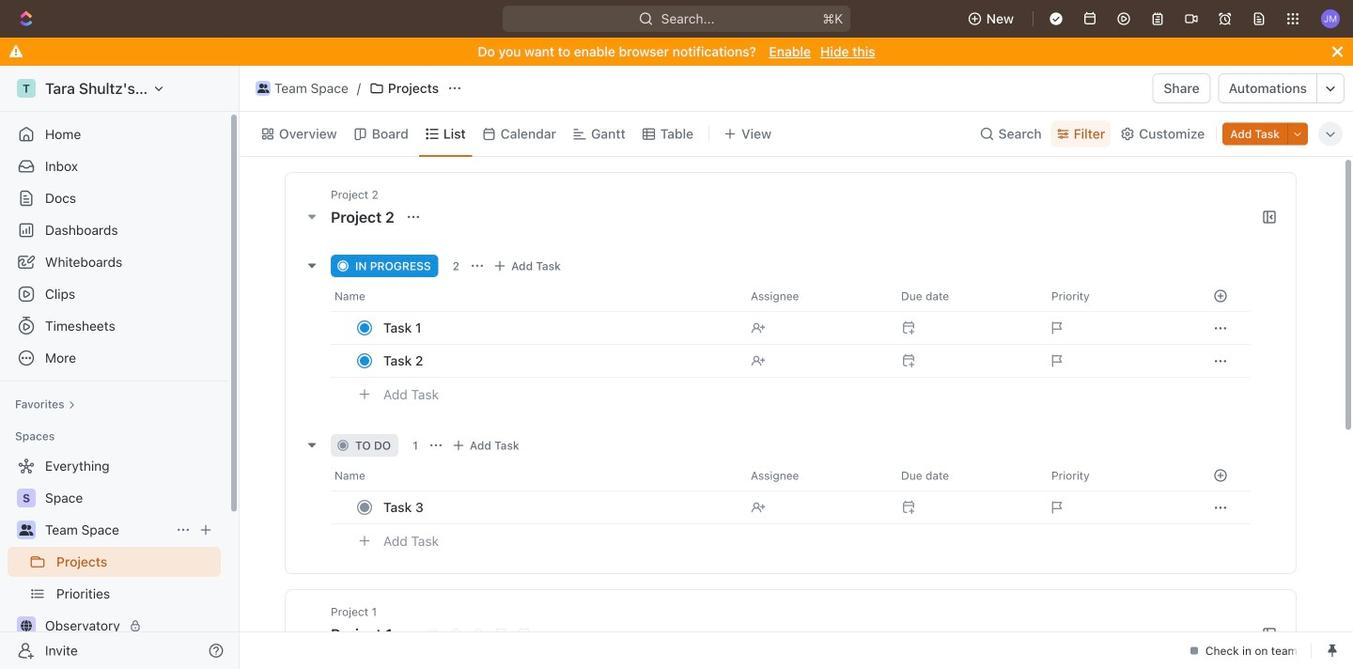 Task type: describe. For each thing, give the bounding box(es) containing it.
sidebar navigation
[[0, 66, 244, 669]]

tree inside sidebar navigation
[[8, 451, 221, 669]]

globe image
[[21, 621, 32, 632]]



Task type: vqa. For each thing, say whether or not it's contained in the screenshot.
Sidebar navigation
yes



Task type: locate. For each thing, give the bounding box(es) containing it.
user group image
[[19, 525, 33, 536]]

tree
[[8, 451, 221, 669]]

tara shultz's workspace, , element
[[17, 79, 36, 98]]

space, , element
[[17, 489, 36, 508]]

user group image
[[257, 84, 269, 93]]



